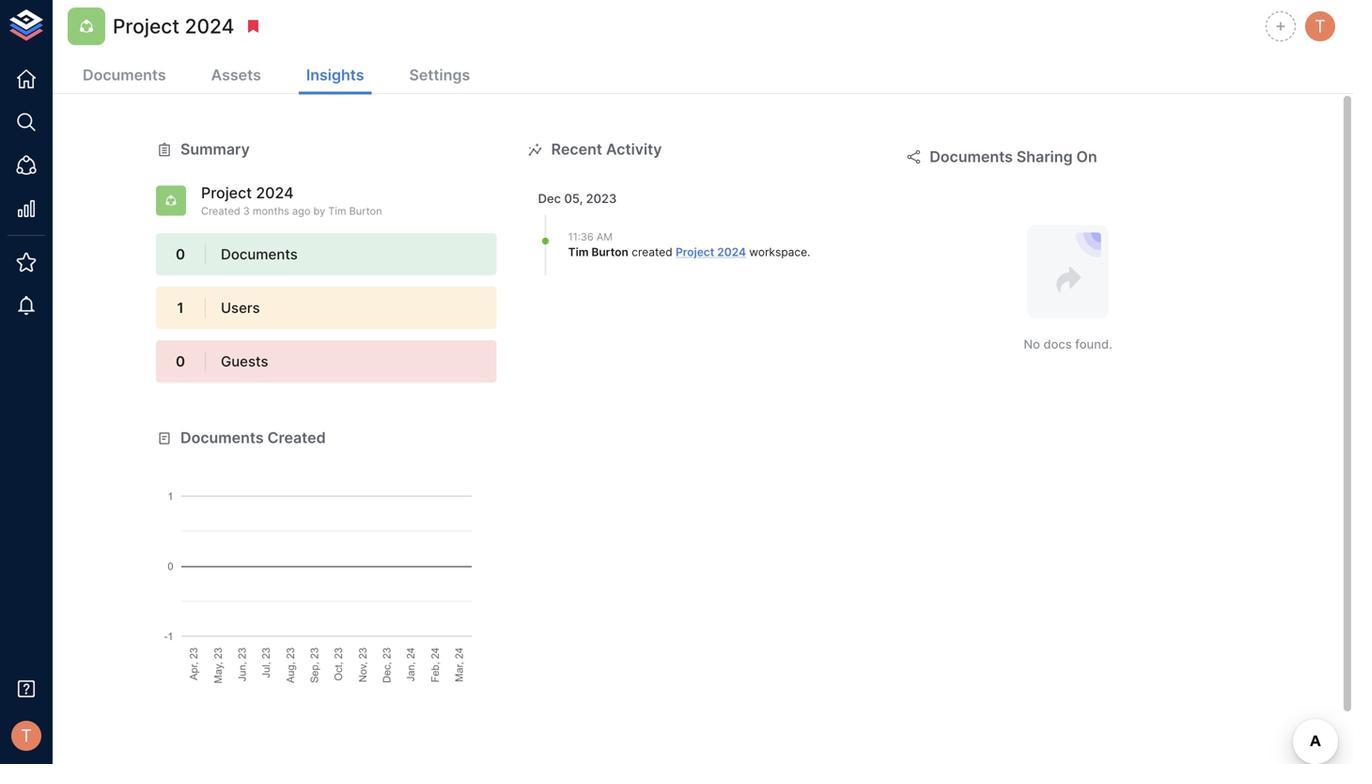 Task type: vqa. For each thing, say whether or not it's contained in the screenshot.


Task type: describe. For each thing, give the bounding box(es) containing it.
remove bookmark image
[[245, 18, 262, 35]]

0 for guests
[[176, 353, 185, 370]]

insights link
[[299, 58, 372, 94]]

created inside project 2024 created 3 months ago by tim burton
[[201, 205, 240, 217]]

2023
[[586, 191, 617, 206]]

found.
[[1076, 337, 1113, 351]]

0 for documents
[[176, 246, 185, 263]]

assets
[[211, 66, 261, 84]]

tim inside 11:36 am tim burton created project 2024 workspace .
[[568, 245, 589, 259]]

documents down the months
[[221, 246, 298, 263]]

users
[[221, 300, 260, 317]]

2024 for project 2024 created 3 months ago by tim burton
[[256, 184, 294, 202]]

project 2024
[[113, 14, 234, 38]]

no docs found.
[[1024, 337, 1113, 351]]

burton inside 11:36 am tim burton created project 2024 workspace .
[[592, 245, 629, 259]]

documents for documents sharing on
[[930, 148, 1013, 166]]

1 vertical spatial created
[[268, 429, 326, 447]]

guests
[[221, 353, 268, 370]]

sharing
[[1017, 148, 1073, 166]]

project inside 11:36 am tim burton created project 2024 workspace .
[[676, 245, 715, 259]]

1
[[177, 300, 184, 317]]

tim inside project 2024 created 3 months ago by tim burton
[[328, 205, 346, 217]]

settings
[[409, 66, 470, 84]]

documents for documents link
[[83, 66, 166, 84]]

months
[[253, 205, 289, 217]]

settings link
[[402, 58, 478, 94]]



Task type: locate. For each thing, give the bounding box(es) containing it.
project inside project 2024 created 3 months ago by tim burton
[[201, 184, 252, 202]]

05,
[[565, 191, 583, 206]]

documents left sharing on the top right of page
[[930, 148, 1013, 166]]

3
[[243, 205, 250, 217]]

a chart. element
[[156, 449, 497, 684]]

0 horizontal spatial created
[[201, 205, 240, 217]]

documents down guests
[[181, 429, 264, 447]]

documents created
[[181, 429, 326, 447]]

0 vertical spatial 2024
[[185, 14, 234, 38]]

2 vertical spatial project
[[676, 245, 715, 259]]

2024 for project 2024
[[185, 14, 234, 38]]

0 vertical spatial project
[[113, 14, 180, 38]]

2 horizontal spatial 2024
[[718, 245, 746, 259]]

insights
[[306, 66, 364, 84]]

2024 up the months
[[256, 184, 294, 202]]

tim right the by
[[328, 205, 346, 217]]

created
[[632, 245, 673, 259]]

1 vertical spatial project
[[201, 184, 252, 202]]

recent
[[552, 140, 603, 158]]

am
[[597, 231, 613, 243]]

.
[[808, 245, 811, 259]]

2 0 from the top
[[176, 353, 185, 370]]

1 vertical spatial burton
[[592, 245, 629, 259]]

2024 inside project 2024 created 3 months ago by tim burton
[[256, 184, 294, 202]]

11:36
[[568, 231, 594, 243]]

t button
[[1303, 8, 1339, 44], [6, 715, 47, 757]]

documents sharing on
[[930, 148, 1098, 166]]

documents link
[[75, 58, 174, 94]]

0
[[176, 246, 185, 263], [176, 353, 185, 370]]

docs
[[1044, 337, 1072, 351]]

0 horizontal spatial burton
[[349, 205, 382, 217]]

on
[[1077, 148, 1098, 166]]

0 up 1
[[176, 246, 185, 263]]

0 vertical spatial 0
[[176, 246, 185, 263]]

burton
[[349, 205, 382, 217], [592, 245, 629, 259]]

t for bottommost t button
[[21, 726, 32, 746]]

1 horizontal spatial tim
[[568, 245, 589, 259]]

no
[[1024, 337, 1041, 351]]

0 horizontal spatial t button
[[6, 715, 47, 757]]

t for topmost t button
[[1315, 16, 1326, 37]]

1 vertical spatial 0
[[176, 353, 185, 370]]

created down guests
[[268, 429, 326, 447]]

1 vertical spatial 2024
[[256, 184, 294, 202]]

by
[[314, 205, 325, 217]]

0 vertical spatial t button
[[1303, 8, 1339, 44]]

ago
[[292, 205, 311, 217]]

burton right the by
[[349, 205, 382, 217]]

project up 3
[[201, 184, 252, 202]]

burton inside project 2024 created 3 months ago by tim burton
[[349, 205, 382, 217]]

1 horizontal spatial project
[[201, 184, 252, 202]]

documents for documents created
[[181, 429, 264, 447]]

project for project 2024 created 3 months ago by tim burton
[[201, 184, 252, 202]]

1 horizontal spatial burton
[[592, 245, 629, 259]]

assets link
[[204, 58, 269, 94]]

project
[[113, 14, 180, 38], [201, 184, 252, 202], [676, 245, 715, 259]]

1 horizontal spatial t
[[1315, 16, 1326, 37]]

1 horizontal spatial 2024
[[256, 184, 294, 202]]

0 vertical spatial tim
[[328, 205, 346, 217]]

project for project 2024
[[113, 14, 180, 38]]

summary
[[181, 140, 250, 158]]

project 2024 link
[[676, 245, 746, 259]]

1 vertical spatial tim
[[568, 245, 589, 259]]

documents down project 2024
[[83, 66, 166, 84]]

1 vertical spatial t button
[[6, 715, 47, 757]]

0 vertical spatial burton
[[349, 205, 382, 217]]

2024 left workspace
[[718, 245, 746, 259]]

1 vertical spatial t
[[21, 726, 32, 746]]

1 horizontal spatial t button
[[1303, 8, 1339, 44]]

created
[[201, 205, 240, 217], [268, 429, 326, 447]]

dec 05, 2023
[[538, 191, 617, 206]]

2 horizontal spatial project
[[676, 245, 715, 259]]

burton down 'am'
[[592, 245, 629, 259]]

documents
[[83, 66, 166, 84], [930, 148, 1013, 166], [221, 246, 298, 263], [181, 429, 264, 447]]

a chart. image
[[156, 449, 497, 684]]

0 horizontal spatial project
[[113, 14, 180, 38]]

0 horizontal spatial t
[[21, 726, 32, 746]]

activity
[[606, 140, 662, 158]]

11:36 am tim burton created project 2024 workspace .
[[568, 231, 811, 259]]

t
[[1315, 16, 1326, 37], [21, 726, 32, 746]]

project 2024 created 3 months ago by tim burton
[[201, 184, 382, 217]]

2024 inside 11:36 am tim burton created project 2024 workspace .
[[718, 245, 746, 259]]

0 vertical spatial t
[[1315, 16, 1326, 37]]

workspace
[[750, 245, 808, 259]]

tim down 11:36
[[568, 245, 589, 259]]

dec
[[538, 191, 561, 206]]

0 horizontal spatial 2024
[[185, 14, 234, 38]]

tim
[[328, 205, 346, 217], [568, 245, 589, 259]]

recent activity
[[552, 140, 662, 158]]

created left 3
[[201, 205, 240, 217]]

2024 left remove bookmark image
[[185, 14, 234, 38]]

0 horizontal spatial tim
[[328, 205, 346, 217]]

1 horizontal spatial created
[[268, 429, 326, 447]]

project right created
[[676, 245, 715, 259]]

2024
[[185, 14, 234, 38], [256, 184, 294, 202], [718, 245, 746, 259]]

0 down 1
[[176, 353, 185, 370]]

0 vertical spatial created
[[201, 205, 240, 217]]

1 0 from the top
[[176, 246, 185, 263]]

2 vertical spatial 2024
[[718, 245, 746, 259]]

project up documents link
[[113, 14, 180, 38]]



